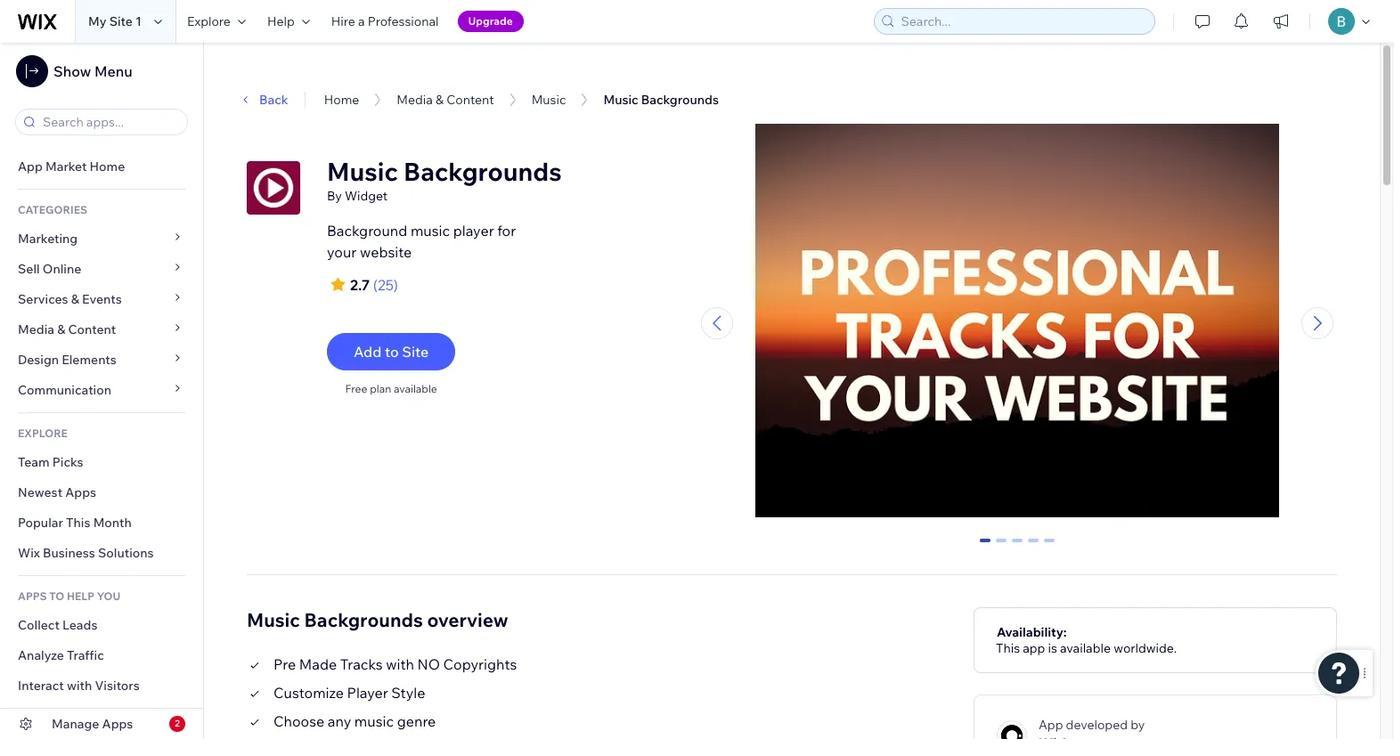 Task type: vqa. For each thing, say whether or not it's contained in the screenshot.
Profile associated with Profile name
no



Task type: describe. For each thing, give the bounding box(es) containing it.
a
[[358, 13, 365, 29]]

0 vertical spatial available
[[394, 382, 437, 396]]

style
[[391, 684, 425, 702]]

0 vertical spatial 1
[[135, 13, 142, 29]]

design
[[18, 352, 59, 368]]

sell
[[18, 261, 40, 277]]

interact with visitors
[[18, 678, 140, 694]]

widget inside music backgrounds by widget
[[345, 188, 388, 204]]

1 horizontal spatial media
[[397, 92, 433, 108]]

app for app developed by
[[1039, 717, 1063, 733]]

worldwide.
[[1114, 641, 1177, 657]]

collect leads
[[18, 617, 97, 633]]

professional
[[368, 13, 439, 29]]

0 vertical spatial 2
[[1014, 539, 1021, 555]]

pre
[[274, 656, 296, 674]]

is
[[1048, 641, 1057, 657]]

your
[[327, 243, 357, 261]]

available inside availability: this app is available worldwide.
[[1060, 641, 1111, 657]]

design elements link
[[0, 345, 203, 375]]

free plan available
[[345, 382, 437, 396]]

1 horizontal spatial media & content link
[[397, 92, 494, 108]]

Search... field
[[896, 9, 1149, 34]]

visitors
[[95, 678, 140, 694]]

show menu button
[[16, 55, 132, 87]]

0
[[982, 539, 989, 555]]

website
[[360, 243, 412, 261]]

backgrounds for music backgrounds overview
[[304, 609, 423, 632]]

by inside music backgrounds by widget
[[327, 188, 342, 204]]

developed
[[1066, 717, 1128, 733]]

background
[[327, 222, 407, 240]]

availability: this app is available worldwide.
[[996, 625, 1177, 657]]

team picks
[[18, 454, 83, 470]]

0 horizontal spatial music
[[354, 713, 394, 731]]

marketing link
[[0, 224, 203, 254]]

add
[[354, 343, 382, 361]]

communication
[[18, 382, 114, 398]]

show menu
[[53, 62, 132, 80]]

newest apps
[[18, 485, 96, 501]]

newest apps link
[[0, 478, 203, 508]]

4
[[1046, 539, 1053, 555]]

analyze
[[18, 648, 64, 664]]

manage apps
[[52, 716, 133, 732]]

customize
[[274, 684, 344, 702]]

music backgrounds button
[[595, 86, 728, 113]]

pre made tracks with no copyrights
[[274, 656, 517, 674]]

business
[[43, 545, 95, 561]]

customize player style
[[274, 684, 425, 702]]

home link
[[324, 92, 359, 108]]

music link
[[532, 92, 566, 108]]

& for left 'media & content' link
[[57, 322, 65, 338]]

1 horizontal spatial media & content
[[397, 92, 494, 108]]

media & content inside sidebar element
[[18, 322, 116, 338]]

manage
[[52, 716, 99, 732]]

hire a professional
[[331, 13, 439, 29]]

Search apps... field
[[37, 110, 182, 135]]

apps to help you
[[18, 590, 120, 603]]

by widget
[[322, 73, 384, 89]]

interact with visitors link
[[0, 671, 203, 701]]

genre
[[397, 713, 436, 731]]

availability:
[[997, 625, 1067, 641]]

2 horizontal spatial &
[[436, 92, 444, 108]]

wix
[[18, 545, 40, 561]]

help
[[267, 13, 295, 29]]

market
[[45, 159, 87, 175]]

music for music backgrounds by widget
[[327, 156, 398, 187]]

player
[[453, 222, 494, 240]]

0 horizontal spatial media & content link
[[0, 314, 203, 345]]

sell online
[[18, 261, 81, 277]]

no
[[417, 656, 440, 674]]

choose
[[274, 713, 325, 731]]

upgrade button
[[458, 11, 524, 32]]

music backgrounds
[[604, 92, 719, 108]]

traffic
[[67, 648, 104, 664]]

marketing
[[18, 231, 78, 247]]

add to site
[[354, 343, 429, 361]]

music for music
[[532, 92, 566, 108]]

(
[[373, 276, 378, 294]]

2 inside sidebar element
[[175, 718, 180, 730]]

back button
[[238, 92, 288, 108]]

0 vertical spatial by
[[322, 73, 337, 89]]



Task type: locate. For each thing, give the bounding box(es) containing it.
0 horizontal spatial 2
[[175, 718, 180, 730]]

apps inside 'link'
[[65, 485, 96, 501]]

with down traffic
[[67, 678, 92, 694]]

media right home link
[[397, 92, 433, 108]]

media & content link up music backgrounds by widget
[[397, 92, 494, 108]]

1 horizontal spatial with
[[386, 656, 414, 674]]

site right to
[[402, 343, 429, 361]]

free
[[345, 382, 367, 396]]

music backgrounds logo image
[[247, 161, 300, 215]]

1 vertical spatial home
[[90, 159, 125, 175]]

0 horizontal spatial media & content
[[18, 322, 116, 338]]

3
[[1030, 539, 1037, 555]]

content
[[447, 92, 494, 108], [68, 322, 116, 338]]

tracks
[[340, 656, 383, 674]]

backgrounds inside button
[[641, 92, 719, 108]]

1 horizontal spatial music
[[411, 222, 450, 240]]

0 vertical spatial content
[[447, 92, 494, 108]]

1 vertical spatial 1
[[998, 539, 1005, 555]]

categories
[[18, 203, 87, 216]]

backgrounds for music backgrounds
[[641, 92, 719, 108]]

1 vertical spatial media & content
[[18, 322, 116, 338]]

1 vertical spatial app
[[1039, 717, 1063, 733]]

)
[[394, 276, 398, 294]]

backgrounds inside music backgrounds by widget
[[404, 156, 562, 187]]

content left music link
[[447, 92, 494, 108]]

this for availability:
[[996, 641, 1020, 657]]

available
[[394, 382, 437, 396], [1060, 641, 1111, 657]]

app market home
[[18, 159, 125, 175]]

0 vertical spatial app
[[18, 159, 43, 175]]

media & content
[[397, 92, 494, 108], [18, 322, 116, 338]]

site inside button
[[402, 343, 429, 361]]

0 vertical spatial home
[[324, 92, 359, 108]]

help
[[67, 590, 94, 603]]

this for popular
[[66, 515, 90, 531]]

0 1 2 3 4
[[982, 539, 1053, 555]]

widget up home link
[[341, 73, 384, 89]]

widget up background
[[345, 188, 388, 204]]

popular this month link
[[0, 508, 203, 538]]

0 horizontal spatial &
[[57, 322, 65, 338]]

to
[[385, 343, 399, 361]]

1 vertical spatial by
[[327, 188, 342, 204]]

0 vertical spatial site
[[109, 13, 133, 29]]

wix business solutions
[[18, 545, 154, 561]]

online
[[43, 261, 81, 277]]

app right developed by widget icon
[[1039, 717, 1063, 733]]

home
[[324, 92, 359, 108], [90, 159, 125, 175]]

app inside sidebar element
[[18, 159, 43, 175]]

1 right 0
[[998, 539, 1005, 555]]

music down player
[[354, 713, 394, 731]]

music for music backgrounds overview
[[247, 609, 300, 632]]

home inside sidebar element
[[90, 159, 125, 175]]

made
[[299, 656, 337, 674]]

this up 'wix business solutions'
[[66, 515, 90, 531]]

1 vertical spatial available
[[1060, 641, 1111, 657]]

media & content link down events
[[0, 314, 203, 345]]

add to site button
[[327, 333, 455, 371]]

music inside background music player for your website
[[411, 222, 450, 240]]

media & content up design elements
[[18, 322, 116, 338]]

music for music backgrounds
[[604, 92, 638, 108]]

0 horizontal spatial available
[[394, 382, 437, 396]]

wix business solutions link
[[0, 538, 203, 568]]

0 vertical spatial media & content
[[397, 92, 494, 108]]

0 horizontal spatial with
[[67, 678, 92, 694]]

sidebar element
[[0, 43, 204, 739]]

content up elements
[[68, 322, 116, 338]]

upgrade
[[468, 14, 513, 28]]

newest
[[18, 485, 62, 501]]

this left app
[[996, 641, 1020, 657]]

apps for manage apps
[[102, 716, 133, 732]]

1
[[135, 13, 142, 29], [998, 539, 1005, 555]]

0 vertical spatial media & content link
[[397, 92, 494, 108]]

apps down the visitors
[[102, 716, 133, 732]]

menu
[[94, 62, 132, 80]]

popular this month
[[18, 515, 132, 531]]

overview
[[427, 609, 508, 632]]

this inside availability: this app is available worldwide.
[[996, 641, 1020, 657]]

apps up popular this month
[[65, 485, 96, 501]]

this
[[66, 515, 90, 531], [996, 641, 1020, 657]]

media & content link
[[397, 92, 494, 108], [0, 314, 203, 345]]

1 vertical spatial media
[[18, 322, 54, 338]]

apps for newest apps
[[65, 485, 96, 501]]

by up background
[[327, 188, 342, 204]]

1 vertical spatial &
[[71, 291, 79, 307]]

0 horizontal spatial content
[[68, 322, 116, 338]]

available right the plan
[[394, 382, 437, 396]]

show
[[53, 62, 91, 80]]

leads
[[62, 617, 97, 633]]

my
[[88, 13, 106, 29]]

collect
[[18, 617, 60, 633]]

home right market
[[90, 159, 125, 175]]

app for app market home
[[18, 159, 43, 175]]

home down by widget
[[324, 92, 359, 108]]

0 horizontal spatial app
[[18, 159, 43, 175]]

developed by widget image
[[996, 720, 1028, 739]]

player
[[347, 684, 388, 702]]

& left events
[[71, 291, 79, 307]]

music inside music backgrounds by widget
[[327, 156, 398, 187]]

hire
[[331, 13, 355, 29]]

back
[[259, 92, 288, 108]]

1 horizontal spatial app
[[1039, 717, 1063, 733]]

2 vertical spatial backgrounds
[[304, 609, 423, 632]]

sell online link
[[0, 254, 203, 284]]

music backgrounds overview
[[247, 609, 508, 632]]

design elements
[[18, 352, 117, 368]]

& up music backgrounds by widget
[[436, 92, 444, 108]]

site
[[109, 13, 133, 29], [402, 343, 429, 361]]

media & content up music backgrounds by widget
[[397, 92, 494, 108]]

media
[[397, 92, 433, 108], [18, 322, 54, 338]]

services & events
[[18, 291, 122, 307]]

0 vertical spatial music
[[411, 222, 450, 240]]

app
[[1023, 641, 1045, 657]]

0 horizontal spatial apps
[[65, 485, 96, 501]]

0 vertical spatial apps
[[65, 485, 96, 501]]

my site 1
[[88, 13, 142, 29]]

music left "player"
[[411, 222, 450, 240]]

0 horizontal spatial home
[[90, 159, 125, 175]]

1 vertical spatial backgrounds
[[404, 156, 562, 187]]

explore
[[18, 427, 68, 440]]

picks
[[52, 454, 83, 470]]

&
[[436, 92, 444, 108], [71, 291, 79, 307], [57, 322, 65, 338]]

2
[[1014, 539, 1021, 555], [175, 718, 180, 730]]

plan
[[370, 382, 391, 396]]

for
[[497, 222, 516, 240]]

0 vertical spatial backgrounds
[[641, 92, 719, 108]]

popular
[[18, 515, 63, 531]]

1 vertical spatial this
[[996, 641, 1020, 657]]

0 vertical spatial with
[[386, 656, 414, 674]]

1 vertical spatial media & content link
[[0, 314, 203, 345]]

content inside sidebar element
[[68, 322, 116, 338]]

analyze traffic
[[18, 648, 104, 664]]

1 horizontal spatial available
[[1060, 641, 1111, 657]]

team picks link
[[0, 447, 203, 478]]

apps
[[18, 590, 47, 603]]

app left market
[[18, 159, 43, 175]]

you
[[97, 590, 120, 603]]

with inside sidebar element
[[67, 678, 92, 694]]

analyze traffic link
[[0, 641, 203, 671]]

2 vertical spatial &
[[57, 322, 65, 338]]

any
[[328, 713, 351, 731]]

1 vertical spatial widget
[[345, 188, 388, 204]]

by up home link
[[322, 73, 337, 89]]

app
[[18, 159, 43, 175], [1039, 717, 1063, 733]]

to
[[49, 590, 64, 603]]

hire a professional link
[[320, 0, 449, 43]]

background music player for your website
[[327, 222, 516, 261]]

0 vertical spatial &
[[436, 92, 444, 108]]

1 vertical spatial apps
[[102, 716, 133, 732]]

music backgrounds preview 0 image
[[755, 124, 1279, 526]]

backgrounds for music backgrounds by widget
[[404, 156, 562, 187]]

site right my
[[109, 13, 133, 29]]

services
[[18, 291, 68, 307]]

1 vertical spatial with
[[67, 678, 92, 694]]

& for services & events link
[[71, 291, 79, 307]]

1 right my
[[135, 13, 142, 29]]

1 horizontal spatial home
[[324, 92, 359, 108]]

1 vertical spatial site
[[402, 343, 429, 361]]

this inside popular this month link
[[66, 515, 90, 531]]

1 horizontal spatial 2
[[1014, 539, 1021, 555]]

1 vertical spatial 2
[[175, 718, 180, 730]]

1 horizontal spatial 1
[[998, 539, 1005, 555]]

1 horizontal spatial site
[[402, 343, 429, 361]]

2.7 ( 25 )
[[350, 276, 398, 294]]

1 horizontal spatial &
[[71, 291, 79, 307]]

2.7
[[350, 276, 370, 294]]

services & events link
[[0, 284, 203, 314]]

1 horizontal spatial content
[[447, 92, 494, 108]]

1 vertical spatial content
[[68, 322, 116, 338]]

music inside music backgrounds button
[[604, 92, 638, 108]]

0 vertical spatial widget
[[341, 73, 384, 89]]

0 horizontal spatial this
[[66, 515, 90, 531]]

0 horizontal spatial site
[[109, 13, 133, 29]]

music
[[411, 222, 450, 240], [354, 713, 394, 731]]

0 vertical spatial media
[[397, 92, 433, 108]]

2 left 3
[[1014, 539, 1021, 555]]

0 horizontal spatial media
[[18, 322, 54, 338]]

1 vertical spatial music
[[354, 713, 394, 731]]

2 down interact with visitors link
[[175, 718, 180, 730]]

music backgrounds by widget
[[327, 156, 562, 204]]

0 vertical spatial this
[[66, 515, 90, 531]]

collect leads link
[[0, 610, 203, 641]]

0 horizontal spatial 1
[[135, 13, 142, 29]]

1 horizontal spatial this
[[996, 641, 1020, 657]]

media up design
[[18, 322, 54, 338]]

copyrights
[[443, 656, 517, 674]]

solutions
[[98, 545, 154, 561]]

with
[[386, 656, 414, 674], [67, 678, 92, 694]]

media inside sidebar element
[[18, 322, 54, 338]]

apps
[[65, 485, 96, 501], [102, 716, 133, 732]]

widget
[[341, 73, 384, 89], [345, 188, 388, 204]]

& up design elements
[[57, 322, 65, 338]]

with left no
[[386, 656, 414, 674]]

1 horizontal spatial apps
[[102, 716, 133, 732]]

month
[[93, 515, 132, 531]]

events
[[82, 291, 122, 307]]

available right the is
[[1060, 641, 1111, 657]]



